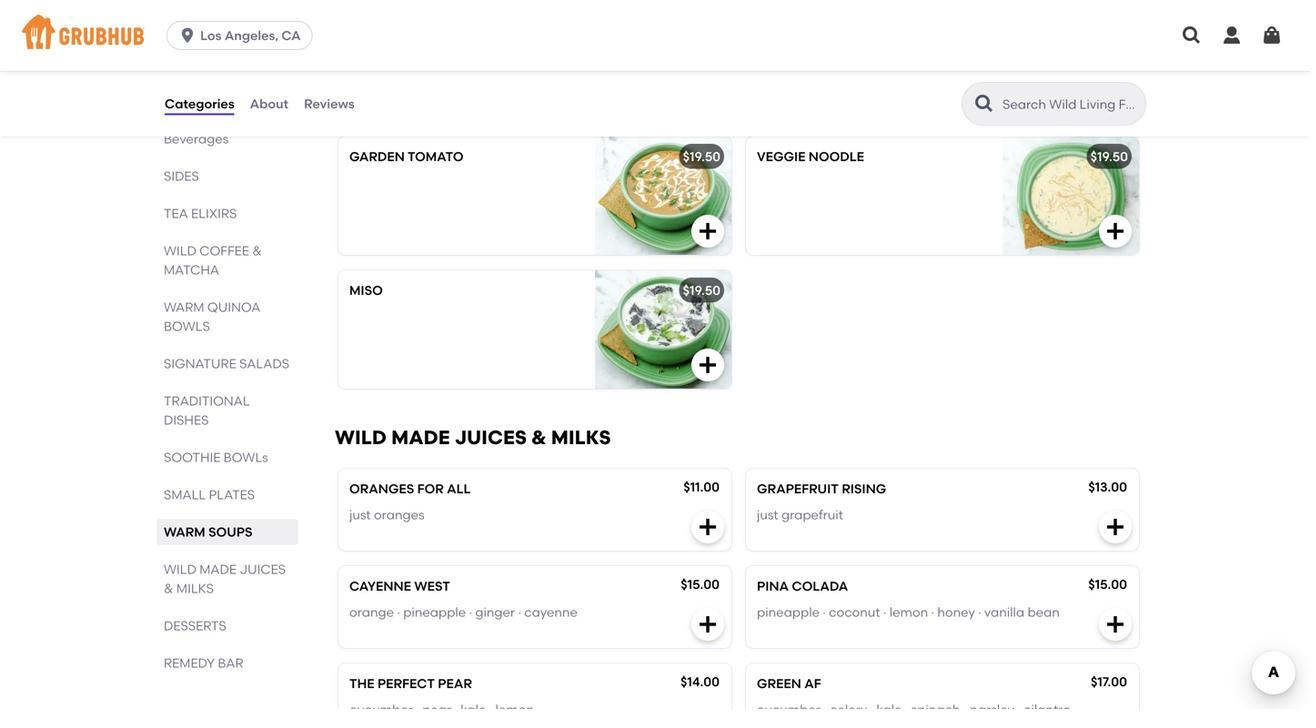 Task type: locate. For each thing, give the bounding box(es) containing it.
categories
[[165, 96, 235, 111]]

quinoa
[[207, 299, 261, 315]]

1 warm from the top
[[164, 299, 204, 315]]

warm
[[164, 299, 204, 315], [164, 524, 205, 540]]

traditional dishes
[[164, 393, 250, 428]]

svg image
[[1105, 87, 1127, 108], [697, 220, 719, 242], [697, 354, 719, 376], [697, 516, 719, 538], [1105, 516, 1127, 538], [697, 614, 719, 635], [1105, 614, 1127, 635]]

2 $15.00 from the left
[[1089, 577, 1128, 592]]

wild down warm soups
[[164, 562, 197, 577]]

pineapple down west
[[403, 604, 466, 620]]

&
[[252, 243, 262, 259], [532, 426, 547, 449], [164, 581, 173, 596]]

0 horizontal spatial pineapple
[[403, 604, 466, 620]]

0 horizontal spatial made
[[200, 562, 237, 577]]

garden
[[350, 149, 405, 164]]

& inside wild coffee & matcha
[[252, 243, 262, 259]]

wild made juices & milks down soups
[[164, 562, 286, 596]]

$19.50
[[683, 149, 721, 164], [1091, 149, 1129, 164], [683, 283, 721, 298]]

juices down soups
[[240, 562, 286, 577]]

1 $15.00 from the left
[[681, 577, 720, 592]]

· down cayenne west
[[397, 604, 400, 620]]

grapefruit
[[782, 507, 844, 522]]

· left lemon
[[884, 604, 887, 620]]

warm for warm soups
[[164, 524, 205, 540]]

just down grapefruit
[[757, 507, 779, 522]]

just oranges
[[350, 507, 425, 522]]

warm inside warm quinoa bowls
[[164, 299, 204, 315]]

1 horizontal spatial $15.00
[[1089, 577, 1128, 592]]

pina colada
[[757, 578, 849, 594]]

· left ginger
[[469, 604, 472, 620]]

bowls
[[164, 319, 210, 334]]

· left honey
[[932, 604, 935, 620]]

vanilla
[[985, 604, 1025, 620]]

about button
[[249, 71, 290, 137]]

elixirs
[[191, 206, 237, 221]]

small plates
[[164, 487, 255, 502]]

juices
[[455, 426, 527, 449], [240, 562, 286, 577]]

1 horizontal spatial pineapple
[[757, 604, 820, 620]]

garden tomato
[[350, 149, 464, 164]]

green
[[757, 676, 802, 691]]

milks inside wild made juices & milks
[[176, 581, 214, 596]]

0 horizontal spatial $15.00
[[681, 577, 720, 592]]

the
[[350, 676, 375, 691]]

orange
[[350, 604, 394, 620]]

0 vertical spatial wild
[[164, 243, 197, 259]]

wild coffee & matcha
[[164, 243, 262, 278]]

just for just oranges
[[350, 507, 371, 522]]

soothie bowls
[[164, 450, 268, 465]]

grapefruit
[[757, 481, 839, 497]]

2 just from the left
[[757, 507, 779, 522]]

1 vertical spatial &
[[532, 426, 547, 449]]

just
[[350, 507, 371, 522], [757, 507, 779, 522]]

$19.50 for tomato
[[683, 149, 721, 164]]

bar
[[218, 655, 244, 671]]

reviews
[[304, 96, 355, 111]]

0 vertical spatial made
[[392, 426, 450, 449]]

1 · from the left
[[397, 604, 400, 620]]

oranges
[[350, 481, 414, 497]]

· down colada
[[823, 604, 826, 620]]

5 · from the left
[[884, 604, 887, 620]]

los angeles, ca
[[200, 28, 301, 43]]

0 vertical spatial &
[[252, 243, 262, 259]]

for
[[417, 481, 444, 497]]

$19.50 for noodle
[[1091, 149, 1129, 164]]

cayenne west
[[350, 578, 450, 594]]

cayenne
[[350, 578, 411, 594]]

0 horizontal spatial milks
[[176, 581, 214, 596]]

warm quinoa bowls
[[164, 299, 261, 334]]

wild made juices & milks up all
[[335, 426, 611, 449]]

svg image
[[1181, 25, 1203, 46], [1222, 25, 1243, 46], [1262, 25, 1283, 46], [179, 26, 197, 45], [1105, 220, 1127, 242]]

1 just from the left
[[350, 507, 371, 522]]

dishes
[[164, 412, 209, 428]]

just down the oranges
[[350, 507, 371, 522]]

made up for
[[392, 426, 450, 449]]

miso image
[[595, 270, 732, 389]]

lemon
[[890, 604, 929, 620]]

tea elixirs
[[164, 206, 237, 221]]

remedy
[[164, 655, 215, 671]]

0 vertical spatial wild made juices & milks
[[335, 426, 611, 449]]

coconut
[[829, 604, 881, 620]]

·
[[397, 604, 400, 620], [469, 604, 472, 620], [518, 604, 521, 620], [823, 604, 826, 620], [884, 604, 887, 620], [932, 604, 935, 620], [979, 604, 982, 620]]

$15.00
[[681, 577, 720, 592], [1089, 577, 1128, 592]]

1 horizontal spatial milks
[[551, 426, 611, 449]]

1 vertical spatial milks
[[176, 581, 214, 596]]

wild made juices & milks
[[335, 426, 611, 449], [164, 562, 286, 596]]

0 horizontal spatial &
[[164, 581, 173, 596]]

categories button
[[164, 71, 235, 137]]

plates
[[209, 487, 255, 502]]

0 horizontal spatial wild made juices & milks
[[164, 562, 286, 596]]

2 vertical spatial wild
[[164, 562, 197, 577]]

1 vertical spatial made
[[200, 562, 237, 577]]

soothie
[[164, 450, 221, 465]]

ca
[[282, 28, 301, 43]]

milks
[[551, 426, 611, 449], [176, 581, 214, 596]]

0 horizontal spatial just
[[350, 507, 371, 522]]

wild up the oranges
[[335, 426, 387, 449]]

0 horizontal spatial juices
[[240, 562, 286, 577]]

· right ginger
[[518, 604, 521, 620]]

1 vertical spatial warm
[[164, 524, 205, 540]]

0 vertical spatial juices
[[455, 426, 527, 449]]

made down warm soups
[[200, 562, 237, 577]]

honey
[[938, 604, 976, 620]]

1 horizontal spatial &
[[252, 243, 262, 259]]

& inside wild made juices & milks
[[164, 581, 173, 596]]

angeles,
[[225, 28, 278, 43]]

warm down small
[[164, 524, 205, 540]]

2 vertical spatial &
[[164, 581, 173, 596]]

made
[[392, 426, 450, 449], [200, 562, 237, 577]]

pineapple down pina colada
[[757, 604, 820, 620]]

af
[[805, 676, 822, 691]]

0 vertical spatial milks
[[551, 426, 611, 449]]

remedy bar
[[164, 655, 244, 671]]

1 vertical spatial juices
[[240, 562, 286, 577]]

$17.00
[[1091, 674, 1128, 690]]

wild up the matcha
[[164, 243, 197, 259]]

pineapple
[[403, 604, 466, 620], [757, 604, 820, 620]]

juices up all
[[455, 426, 527, 449]]

1 vertical spatial wild made juices & milks
[[164, 562, 286, 596]]

green af
[[757, 676, 822, 691]]

oranges
[[374, 507, 425, 522]]

tomato
[[408, 149, 464, 164]]

2 warm from the top
[[164, 524, 205, 540]]

$14.00
[[681, 674, 720, 690]]

soups
[[209, 524, 253, 540]]

orange · pineapple · ginger · cayenne
[[350, 604, 578, 620]]

reviews button
[[303, 71, 356, 137]]

bean
[[1028, 604, 1060, 620]]

garden tomato image
[[595, 137, 732, 255]]

· right honey
[[979, 604, 982, 620]]

2 pineapple from the left
[[757, 604, 820, 620]]

1 horizontal spatial wild made juices & milks
[[335, 426, 611, 449]]

warm up bowls
[[164, 299, 204, 315]]

1 horizontal spatial just
[[757, 507, 779, 522]]

$15.00 for pineapple · coconut · lemon · honey · vanilla bean
[[1089, 577, 1128, 592]]

wild
[[164, 243, 197, 259], [335, 426, 387, 449], [164, 562, 197, 577]]

2 horizontal spatial &
[[532, 426, 547, 449]]

1 pineapple from the left
[[403, 604, 466, 620]]

0 vertical spatial warm
[[164, 299, 204, 315]]

Search Wild Living Foods search field
[[1001, 96, 1141, 113]]

west
[[414, 578, 450, 594]]



Task type: vqa. For each thing, say whether or not it's contained in the screenshot.
the top 12"
no



Task type: describe. For each thing, give the bounding box(es) containing it.
cayenne
[[525, 604, 578, 620]]

pina
[[757, 578, 789, 594]]

colada
[[792, 578, 849, 594]]

1 horizontal spatial made
[[392, 426, 450, 449]]

ginger
[[475, 604, 515, 620]]

oranges for all
[[350, 481, 471, 497]]

veggie noodle image
[[1003, 137, 1140, 255]]

6 · from the left
[[932, 604, 935, 620]]

pineapple · coconut · lemon · honey · vanilla bean
[[757, 604, 1060, 620]]

beverages
[[164, 131, 229, 147]]

veggie noodle
[[757, 149, 865, 164]]

$13.00
[[1089, 479, 1128, 495]]

veggie
[[757, 149, 806, 164]]

sides
[[164, 168, 199, 184]]

$15.00 for orange · pineapple · ginger · cayenne
[[681, 577, 720, 592]]

spicy mushroom image
[[595, 3, 732, 121]]

all
[[447, 481, 471, 497]]

bowls
[[224, 450, 268, 465]]

the perfect pear
[[350, 676, 472, 691]]

small
[[164, 487, 206, 502]]

grapefruit rising
[[757, 481, 887, 497]]

noodle
[[809, 149, 865, 164]]

rising
[[842, 481, 887, 497]]

perfect
[[378, 676, 435, 691]]

4 · from the left
[[823, 604, 826, 620]]

made inside wild made juices & milks
[[200, 562, 237, 577]]

warm soups
[[164, 524, 253, 540]]

signature salads
[[164, 356, 290, 371]]

tea
[[164, 206, 188, 221]]

$11.00
[[684, 479, 720, 495]]

7 · from the left
[[979, 604, 982, 620]]

about
[[250, 96, 289, 111]]

1 vertical spatial wild
[[335, 426, 387, 449]]

traditional
[[164, 393, 250, 409]]

wild inside wild made juices & milks
[[164, 562, 197, 577]]

2 · from the left
[[469, 604, 472, 620]]

los angeles, ca button
[[167, 21, 320, 50]]

just for just grapefruit
[[757, 507, 779, 522]]

matcha
[[164, 262, 219, 278]]

svg image inside los angeles, ca button
[[179, 26, 197, 45]]

pear
[[438, 676, 472, 691]]

salads
[[240, 356, 290, 371]]

coffee
[[200, 243, 249, 259]]

los
[[200, 28, 222, 43]]

1 horizontal spatial juices
[[455, 426, 527, 449]]

signature
[[164, 356, 236, 371]]

main navigation navigation
[[0, 0, 1311, 71]]

search icon image
[[974, 93, 996, 115]]

juices inside wild made juices & milks
[[240, 562, 286, 577]]

3 · from the left
[[518, 604, 521, 620]]

wild inside wild coffee & matcha
[[164, 243, 197, 259]]

just grapefruit
[[757, 507, 844, 522]]

warm for warm quinoa bowls
[[164, 299, 204, 315]]

tortilla image
[[1003, 3, 1140, 121]]

miso
[[350, 283, 383, 298]]

desserts
[[164, 618, 226, 634]]



